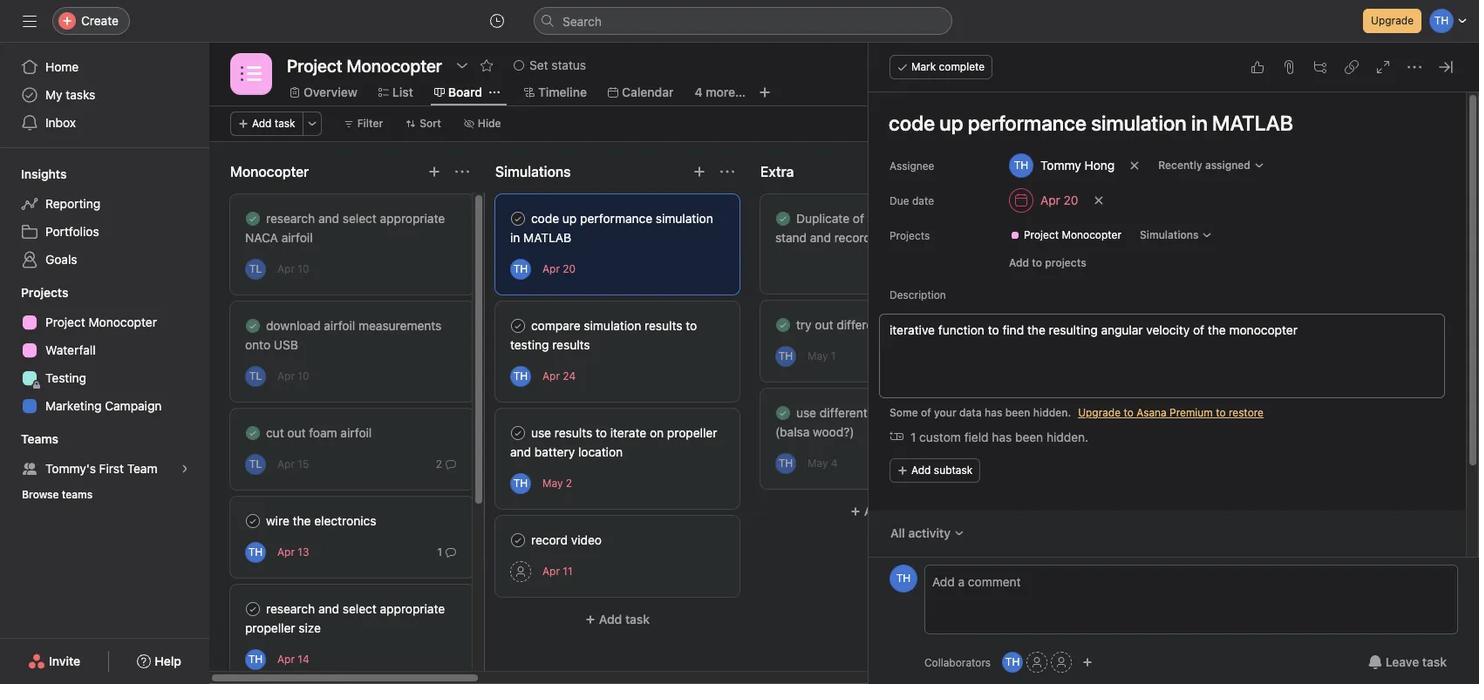 Task type: locate. For each thing, give the bounding box(es) containing it.
tl for naca
[[249, 262, 262, 275]]

main content containing tommy hong
[[869, 92, 1467, 667]]

task for the rightmost the add task button
[[626, 613, 650, 627]]

apr for cut out foam airfoil
[[277, 458, 295, 471]]

of right velocity
[[1194, 323, 1205, 338]]

assigned
[[1206, 159, 1251, 172]]

2 horizontal spatial 1
[[911, 430, 916, 445]]

set status
[[530, 58, 586, 72]]

to inside button
[[1033, 257, 1043, 270]]

tasks
[[66, 87, 95, 102]]

apr 10 down usb
[[277, 370, 309, 383]]

1 vertical spatial different
[[820, 406, 868, 421]]

2 10 from the top
[[298, 370, 309, 383]]

hidden. up 1 custom field has been hidden.
[[1034, 407, 1072, 420]]

4
[[695, 85, 703, 99], [831, 457, 838, 470]]

0 horizontal spatial wing
[[893, 211, 919, 226]]

th
[[514, 262, 528, 275], [779, 349, 793, 363], [514, 370, 528, 383], [779, 457, 793, 470], [514, 477, 528, 490], [248, 546, 263, 559], [897, 572, 911, 585], [248, 653, 263, 666], [1006, 656, 1020, 669]]

projects down using
[[890, 229, 930, 243]]

electronics
[[314, 514, 376, 529]]

0 horizontal spatial more section actions image
[[455, 165, 469, 179]]

1 horizontal spatial completed checkbox
[[773, 403, 794, 424]]

0 vertical spatial simulations
[[496, 164, 571, 180]]

add left projects
[[1010, 257, 1030, 270]]

completed checkbox left wire
[[243, 511, 264, 532]]

th left may 1 button
[[779, 349, 793, 363]]

see details, tommy's first team image
[[180, 464, 190, 475]]

may for out
[[808, 350, 828, 363]]

1 horizontal spatial project monocopter
[[1024, 229, 1122, 242]]

research up naca
[[266, 211, 315, 226]]

test
[[868, 211, 890, 226], [956, 211, 978, 226]]

0 horizontal spatial 2
[[436, 458, 442, 471]]

th for simulation
[[514, 262, 528, 275]]

results
[[875, 230, 913, 245], [645, 318, 683, 333], [553, 338, 590, 353], [555, 426, 593, 441]]

0 vertical spatial out
[[815, 318, 834, 332]]

1 vertical spatial completed checkbox
[[243, 511, 264, 532]]

th for iterate
[[514, 477, 528, 490]]

simulation inside compare simulation results to testing results
[[584, 318, 642, 333]]

0 vertical spatial tl button
[[245, 259, 266, 280]]

1 vertical spatial of
[[1194, 323, 1205, 338]]

the right wire
[[293, 514, 311, 529]]

main content
[[869, 92, 1467, 667]]

apr for research and select appropriate propeller size
[[277, 654, 295, 667]]

been right field
[[1016, 430, 1044, 445]]

th button right collaborators
[[1003, 653, 1024, 674]]

research for airfoil
[[266, 211, 315, 226]]

marketing
[[45, 399, 102, 414]]

1 vertical spatial simulations
[[1140, 229, 1199, 242]]

0 vertical spatial simulation
[[656, 211, 714, 226]]

apr 11
[[543, 565, 573, 579]]

tl button for usb
[[245, 366, 266, 387]]

tl for usb
[[249, 370, 262, 383]]

may down wood?) at the bottom of the page
[[808, 457, 828, 470]]

1 horizontal spatial add task button
[[496, 605, 740, 636]]

assignee
[[890, 160, 935, 173]]

completed image
[[243, 209, 264, 229], [773, 209, 794, 229], [243, 316, 264, 337], [773, 403, 794, 424], [508, 423, 529, 444], [243, 511, 264, 532]]

1 appropriate from the top
[[380, 211, 445, 226]]

1 horizontal spatial record
[[835, 230, 871, 245]]

add to projects
[[1010, 257, 1087, 270]]

date
[[913, 195, 935, 208]]

add down video
[[599, 613, 622, 627]]

15
[[298, 458, 309, 471]]

of inside duplicate of test wing using test stand and record results
[[853, 211, 865, 226]]

apr 14 button
[[277, 654, 309, 667]]

0 horizontal spatial use
[[531, 426, 552, 441]]

tab actions image
[[490, 87, 500, 98]]

1 vertical spatial upgrade
[[1079, 407, 1121, 420]]

apr 13 button
[[277, 546, 309, 559]]

been
[[1006, 407, 1031, 420], [1016, 430, 1044, 445]]

apr 20 down tommy hong dropdown button
[[1041, 193, 1079, 208]]

and inside research and select appropriate naca airfoil
[[318, 211, 339, 226]]

0 vertical spatial project monocopter link
[[1003, 227, 1129, 244]]

propeller up the apr 14 button
[[245, 621, 295, 636]]

and
[[318, 211, 339, 226], [810, 230, 831, 245], [510, 445, 531, 460], [318, 602, 339, 617]]

use up (balsa
[[797, 406, 817, 421]]

1 horizontal spatial task
[[626, 613, 650, 627]]

2 horizontal spatial monocopter
[[1062, 229, 1122, 242]]

projects
[[890, 229, 930, 243], [21, 285, 68, 300]]

appropriate inside research and select appropriate naca airfoil
[[380, 211, 445, 226]]

th down (balsa
[[779, 457, 793, 470]]

select inside research and select appropriate propeller size
[[343, 602, 377, 617]]

remove assignee image
[[1130, 161, 1141, 171]]

20 down matlab
[[563, 263, 576, 276]]

apr 10 button down naca
[[277, 263, 309, 276]]

0 vertical spatial tl
[[249, 262, 262, 275]]

0 horizontal spatial out
[[287, 426, 306, 441]]

may 4 button
[[808, 457, 838, 470]]

project monocopter link inside main content
[[1003, 227, 1129, 244]]

2 more section actions image from the left
[[721, 165, 735, 179]]

may for results
[[543, 477, 563, 490]]

apr 10 button for usb
[[277, 370, 309, 383]]

tl button down onto
[[245, 366, 266, 387]]

completed checkbox up (balsa
[[773, 403, 794, 424]]

more section actions image left extra at the top of page
[[721, 165, 735, 179]]

apr 10 down naca
[[277, 263, 309, 276]]

record down duplicate
[[835, 230, 871, 245]]

iterate
[[611, 426, 647, 441]]

1 vertical spatial 10
[[298, 370, 309, 383]]

1 horizontal spatial 1
[[831, 350, 836, 363]]

tl
[[249, 262, 262, 275], [249, 370, 262, 383], [249, 458, 262, 471]]

for
[[926, 406, 942, 421]]

0 horizontal spatial test
[[868, 211, 890, 226]]

0 horizontal spatial simulations
[[496, 164, 571, 180]]

try out different propellers
[[797, 318, 945, 332]]

select for airfoil
[[343, 211, 377, 226]]

project up the add to projects
[[1024, 229, 1059, 242]]

board link
[[434, 83, 483, 102]]

1 horizontal spatial project monocopter link
[[1003, 227, 1129, 244]]

upgrade inside button
[[1372, 14, 1414, 27]]

completed checkbox for research and select appropriate propeller size
[[243, 599, 264, 620]]

0 horizontal spatial add task button
[[230, 112, 303, 136]]

1 apr 10 from the top
[[277, 263, 309, 276]]

tl button
[[245, 259, 266, 280], [245, 366, 266, 387], [245, 454, 266, 475]]

tl button for naca
[[245, 259, 266, 280]]

0 horizontal spatial project monocopter link
[[10, 309, 199, 337]]

completed image for use different materials for wing (balsa wood?)
[[773, 403, 794, 424]]

1 apr 10 button from the top
[[277, 263, 309, 276]]

1 more section actions image from the left
[[455, 165, 469, 179]]

Completed checkbox
[[243, 209, 264, 229], [508, 209, 529, 229], [773, 209, 794, 229], [773, 315, 794, 336], [243, 316, 264, 337], [508, 316, 529, 337], [243, 423, 264, 444], [508, 423, 529, 444], [508, 531, 529, 551], [243, 599, 264, 620]]

apr 20 button
[[543, 263, 576, 276]]

tl left apr 15
[[249, 458, 262, 471]]

apr 10 for naca
[[277, 263, 309, 276]]

1 horizontal spatial simulations
[[1140, 229, 1199, 242]]

1 vertical spatial airfoil
[[324, 318, 355, 333]]

may 2 button
[[543, 477, 572, 490]]

completed image for compare simulation results to testing results
[[508, 316, 529, 337]]

0 horizontal spatial 1
[[438, 546, 442, 559]]

appropriate inside research and select appropriate propeller size
[[380, 602, 445, 617]]

2 research from the top
[[266, 602, 315, 617]]

tl down onto
[[249, 370, 262, 383]]

simulation right performance
[[656, 211, 714, 226]]

recently
[[1159, 159, 1203, 172]]

1 vertical spatial propeller
[[245, 621, 295, 636]]

add for add subtask button
[[912, 464, 931, 477]]

1 vertical spatial simulation
[[584, 318, 642, 333]]

project monocopter link up waterfall
[[10, 309, 199, 337]]

research and select appropriate naca airfoil
[[245, 211, 445, 245]]

location
[[578, 445, 623, 460]]

completed image for use results to iterate on propeller and battery location
[[508, 423, 529, 444]]

0 vertical spatial of
[[853, 211, 865, 226]]

1 horizontal spatial add task image
[[693, 165, 707, 179]]

2 apr 10 button from the top
[[277, 370, 309, 383]]

testing
[[510, 338, 549, 353]]

has right field
[[992, 430, 1012, 445]]

Completed checkbox
[[773, 403, 794, 424], [243, 511, 264, 532]]

restore
[[1229, 407, 1264, 420]]

0 horizontal spatial the
[[293, 514, 311, 529]]

different up wood?) at the bottom of the page
[[820, 406, 868, 421]]

extra
[[761, 164, 794, 180]]

0 vertical spatial select
[[343, 211, 377, 226]]

to inside compare simulation results to testing results
[[686, 318, 697, 333]]

airfoil right foam
[[341, 426, 372, 441]]

th button for appropriate
[[245, 650, 266, 671]]

has
[[985, 407, 1003, 420], [992, 430, 1012, 445]]

apr down usb
[[277, 370, 295, 383]]

0 horizontal spatial completed checkbox
[[243, 511, 264, 532]]

collaborators
[[925, 657, 991, 670]]

0 vertical spatial projects
[[890, 229, 930, 243]]

waterfall link
[[10, 337, 199, 365]]

add task image for monocopter
[[428, 165, 442, 179]]

airfoil right download
[[324, 318, 355, 333]]

task for the add task button to the left
[[275, 117, 295, 130]]

the
[[1028, 323, 1046, 338], [1208, 323, 1227, 338], [293, 514, 311, 529]]

all activity
[[891, 526, 951, 541]]

0 vertical spatial record
[[835, 230, 871, 245]]

1 vertical spatial may
[[808, 457, 828, 470]]

1 horizontal spatial add task
[[599, 613, 650, 627]]

out for cut
[[287, 426, 306, 441]]

th for propellers
[[779, 349, 793, 363]]

0 horizontal spatial project monocopter
[[45, 315, 157, 330]]

add task image
[[428, 165, 442, 179], [693, 165, 707, 179]]

add to starred image
[[480, 58, 494, 72]]

1 horizontal spatial project
[[1024, 229, 1059, 242]]

code
[[531, 211, 559, 226]]

project monocopter up projects
[[1024, 229, 1122, 242]]

2 select from the top
[[343, 602, 377, 617]]

completed image for cut out foam airfoil
[[243, 423, 264, 444]]

0 vertical spatial project
[[1024, 229, 1059, 242]]

1 research from the top
[[266, 211, 315, 226]]

hidden.
[[1034, 407, 1072, 420], [1047, 430, 1089, 445]]

apr 20 button
[[1002, 185, 1087, 216]]

airfoil inside research and select appropriate naca airfoil
[[282, 230, 313, 245]]

th left may 2 button
[[514, 477, 528, 490]]

mark complete button
[[890, 55, 993, 79]]

browse teams
[[22, 489, 93, 502]]

4 more…
[[695, 85, 746, 99]]

project monocopter inside projects element
[[45, 315, 157, 330]]

1 vertical spatial tl button
[[245, 366, 266, 387]]

1 10 from the top
[[298, 263, 309, 276]]

apr 20
[[1041, 193, 1079, 208], [543, 263, 576, 276]]

3 tl button from the top
[[245, 454, 266, 475]]

completed checkbox for use different materials for wing (balsa wood?)
[[773, 403, 794, 424]]

1 horizontal spatial test
[[956, 211, 978, 226]]

th for to
[[514, 370, 528, 383]]

2 apr 10 from the top
[[277, 370, 309, 383]]

20 inside dropdown button
[[1064, 193, 1079, 208]]

apr left 24
[[543, 370, 560, 383]]

simulations up code
[[496, 164, 571, 180]]

propeller right on
[[667, 426, 718, 441]]

of for results
[[853, 211, 865, 226]]

0 vertical spatial upgrade
[[1372, 14, 1414, 27]]

simulations down recently
[[1140, 229, 1199, 242]]

research up size
[[266, 602, 315, 617]]

0 horizontal spatial upgrade
[[1079, 407, 1121, 420]]

2 vertical spatial 1
[[438, 546, 442, 559]]

project up waterfall
[[45, 315, 85, 330]]

0 vertical spatial 2
[[436, 458, 442, 471]]

record up apr 11
[[531, 533, 568, 548]]

clear due date image
[[1094, 195, 1104, 206]]

1 horizontal spatial apr 20
[[1041, 193, 1079, 208]]

more section actions image for simulations
[[721, 165, 735, 179]]

add subtask button
[[890, 459, 981, 483]]

add task button down 11
[[496, 605, 740, 636]]

upgrade left asana
[[1079, 407, 1121, 420]]

2 tl button from the top
[[245, 366, 266, 387]]

1 vertical spatial out
[[287, 426, 306, 441]]

Search tasks, projects, and more text field
[[534, 7, 953, 35]]

more actions image
[[307, 119, 317, 129]]

0 vertical spatial apr 10 button
[[277, 263, 309, 276]]

1 tl button from the top
[[245, 259, 266, 280]]

add task image left extra at the top of page
[[693, 165, 707, 179]]

2 appropriate from the top
[[380, 602, 445, 617]]

use inside the use different materials for wing (balsa wood?)
[[797, 406, 817, 421]]

2 vertical spatial tl
[[249, 458, 262, 471]]

0 vertical spatial airfoil
[[282, 230, 313, 245]]

may down try
[[808, 350, 828, 363]]

up
[[563, 211, 577, 226]]

th down in on the top left of page
[[514, 262, 528, 275]]

research
[[266, 211, 315, 226], [266, 602, 315, 617]]

projects down goals
[[21, 285, 68, 300]]

the left monocopter at right top
[[1208, 323, 1227, 338]]

1 for 1 custom field has been hidden.
[[911, 430, 916, 445]]

research for size
[[266, 602, 315, 617]]

0 vertical spatial apr 20
[[1041, 193, 1079, 208]]

recently assigned button
[[1151, 154, 1273, 178]]

completed checkbox for try out different propellers
[[773, 315, 794, 336]]

add subtask
[[912, 464, 973, 477]]

th button down (balsa
[[776, 453, 797, 474]]

project
[[1024, 229, 1059, 242], [45, 315, 85, 330]]

0 horizontal spatial propeller
[[245, 621, 295, 636]]

1 vertical spatial project monocopter
[[45, 315, 157, 330]]

0 vertical spatial 10
[[298, 263, 309, 276]]

use for wood?)
[[797, 406, 817, 421]]

th button left may 2 button
[[510, 473, 531, 494]]

of left your at the bottom right
[[921, 407, 932, 420]]

filter
[[357, 117, 383, 130]]

apr down matlab
[[543, 263, 560, 276]]

add task button left more actions icon
[[230, 112, 303, 136]]

2 vertical spatial may
[[543, 477, 563, 490]]

different left iterative
[[837, 318, 885, 332]]

naca
[[245, 230, 278, 245]]

0 vertical spatial add task
[[252, 117, 295, 130]]

apr for research and select appropriate naca airfoil
[[277, 263, 295, 276]]

add task image down sort
[[428, 165, 442, 179]]

activity
[[909, 526, 951, 541]]

add for the add task button to the left
[[252, 117, 272, 130]]

the right find
[[1028, 323, 1046, 338]]

th button
[[510, 259, 531, 280], [776, 346, 797, 367], [510, 366, 531, 387], [776, 453, 797, 474], [510, 473, 531, 494], [245, 542, 266, 563], [890, 565, 918, 593], [245, 650, 266, 671], [1003, 653, 1024, 674]]

apr 10 button down usb
[[277, 370, 309, 383]]

hidden. down some of your data has been hidden. upgrade to asana premium to restore
[[1047, 430, 1089, 445]]

Task Name text field
[[878, 103, 1446, 143]]

th down testing
[[514, 370, 528, 383]]

2 add task image from the left
[[693, 165, 707, 179]]

0 horizontal spatial add task image
[[428, 165, 442, 179]]

apr 10
[[277, 263, 309, 276], [277, 370, 309, 383]]

subtask
[[934, 464, 973, 477]]

out for try
[[815, 318, 834, 332]]

testing
[[45, 371, 86, 386]]

4 more… button
[[695, 83, 746, 102]]

apr for record video
[[543, 565, 560, 579]]

2 vertical spatial of
[[921, 407, 932, 420]]

use inside use results to iterate on propeller and battery location
[[531, 426, 552, 441]]

10 for naca
[[298, 263, 309, 276]]

2 horizontal spatial task
[[1423, 655, 1448, 670]]

1 vertical spatial been
[[1016, 430, 1044, 445]]

0 vertical spatial different
[[837, 318, 885, 332]]

has right data at bottom
[[985, 407, 1003, 420]]

download
[[266, 318, 321, 333]]

24
[[563, 370, 576, 383]]

apr down naca
[[277, 263, 295, 276]]

may
[[808, 350, 828, 363], [808, 457, 828, 470], [543, 477, 563, 490]]

0 vertical spatial propeller
[[667, 426, 718, 441]]

1 vertical spatial apr 20
[[543, 263, 576, 276]]

1 vertical spatial projects
[[21, 285, 68, 300]]

1
[[831, 350, 836, 363], [911, 430, 916, 445], [438, 546, 442, 559]]

th button left may 1 at the bottom of the page
[[776, 346, 797, 367]]

wing down due
[[893, 211, 919, 226]]

task inside code up performance simulation in matlab 'dialog'
[[1423, 655, 1448, 670]]

th button left the apr 14 button
[[245, 650, 266, 671]]

out right try
[[815, 318, 834, 332]]

2 tl from the top
[[249, 370, 262, 383]]

apr 24
[[543, 370, 576, 383]]

1 tl from the top
[[249, 262, 262, 275]]

1 inside main content
[[911, 430, 916, 445]]

None text field
[[283, 50, 447, 81]]

th right collaborators
[[1006, 656, 1020, 669]]

th left the apr 14 button
[[248, 653, 263, 666]]

1 horizontal spatial out
[[815, 318, 834, 332]]

1 horizontal spatial 2
[[566, 477, 572, 490]]

different inside the use different materials for wing (balsa wood?)
[[820, 406, 868, 421]]

0 vertical spatial add task button
[[230, 112, 303, 136]]

th button down all
[[890, 565, 918, 593]]

0 horizontal spatial projects
[[21, 285, 68, 300]]

2 vertical spatial monocopter
[[89, 315, 157, 330]]

airfoil right naca
[[282, 230, 313, 245]]

upgrade inside main content
[[1079, 407, 1121, 420]]

research inside research and select appropriate propeller size
[[266, 602, 315, 617]]

th button down testing
[[510, 366, 531, 387]]

add task image for simulations
[[693, 165, 707, 179]]

add left more actions icon
[[252, 117, 272, 130]]

project monocopter up waterfall link
[[45, 315, 157, 330]]

1 vertical spatial 20
[[563, 263, 576, 276]]

apr left 14 at the left bottom of page
[[277, 654, 295, 667]]

projects inside dropdown button
[[21, 285, 68, 300]]

th left apr 13 button
[[248, 546, 263, 559]]

apr 10 button
[[277, 263, 309, 276], [277, 370, 309, 383]]

apr 20 down matlab
[[543, 263, 576, 276]]

10 down usb
[[298, 370, 309, 383]]

testing link
[[10, 365, 199, 393]]

4 down wood?) at the bottom of the page
[[831, 457, 838, 470]]

apr left 11
[[543, 565, 560, 579]]

completed image
[[508, 209, 529, 229], [773, 315, 794, 336], [508, 316, 529, 337], [243, 423, 264, 444], [508, 531, 529, 551], [243, 599, 264, 620]]

been up 1 custom field has been hidden.
[[1006, 407, 1031, 420]]

project monocopter link
[[1003, 227, 1129, 244], [10, 309, 199, 337]]

th button down in on the top left of page
[[510, 259, 531, 280]]

my
[[45, 87, 62, 102]]

different
[[837, 318, 885, 332], [820, 406, 868, 421]]

th button for to
[[510, 366, 531, 387]]

0 vertical spatial apr 10
[[277, 263, 309, 276]]

use for and
[[531, 426, 552, 441]]

0 horizontal spatial 4
[[695, 85, 703, 99]]

use up "battery"
[[531, 426, 552, 441]]

tl button down cut
[[245, 454, 266, 475]]

project monocopter link up projects
[[1003, 227, 1129, 244]]

10 up download
[[298, 263, 309, 276]]

0 vertical spatial use
[[797, 406, 817, 421]]

monocopter down clear due date icon
[[1062, 229, 1122, 242]]

tommy's first team
[[45, 462, 158, 476]]

out right cut
[[287, 426, 306, 441]]

add or remove collaborators image
[[1083, 658, 1093, 668]]

1 vertical spatial tl
[[249, 370, 262, 383]]

1 horizontal spatial upgrade
[[1372, 14, 1414, 27]]

more section actions image for monocopter
[[455, 165, 469, 179]]

1 vertical spatial add task button
[[496, 605, 740, 636]]

1 vertical spatial 4
[[831, 457, 838, 470]]

1 add task image from the left
[[428, 165, 442, 179]]

all activity button
[[880, 518, 976, 550]]

add tab image
[[758, 86, 772, 99]]

tl button down naca
[[245, 259, 266, 280]]

4 left more…
[[695, 85, 703, 99]]

simulation inside code up performance simulation in matlab
[[656, 211, 714, 226]]

more section actions image
[[455, 165, 469, 179], [721, 165, 735, 179]]

of right duplicate
[[853, 211, 865, 226]]

0 vertical spatial may
[[808, 350, 828, 363]]

wing inside duplicate of test wing using test stand and record results
[[893, 211, 919, 226]]

apr left the 15
[[277, 458, 295, 471]]

14
[[298, 654, 309, 667]]

1 horizontal spatial projects
[[890, 229, 930, 243]]

upgrade up the 'full screen' 'image'
[[1372, 14, 1414, 27]]

wing right "for"
[[945, 406, 971, 421]]

0 vertical spatial wing
[[893, 211, 919, 226]]

more section actions image down hide dropdown button
[[455, 165, 469, 179]]

1 horizontal spatial 20
[[1064, 193, 1079, 208]]

2 vertical spatial tl button
[[245, 454, 266, 475]]

apr down tommy hong dropdown button
[[1041, 193, 1061, 208]]

research inside research and select appropriate naca airfoil
[[266, 211, 315, 226]]

attachments: add a file to this task, code up performance simulation in matlab image
[[1283, 60, 1297, 74]]

1 select from the top
[[343, 211, 377, 226]]

monocopter down more actions icon
[[230, 164, 309, 180]]

1 inside button
[[438, 546, 442, 559]]

performance
[[580, 211, 653, 226]]

1 vertical spatial 1
[[911, 430, 916, 445]]

tommy hong
[[1041, 158, 1115, 173]]

may down "battery"
[[543, 477, 563, 490]]

1 vertical spatial project monocopter link
[[10, 309, 199, 337]]

0 horizontal spatial record
[[531, 533, 568, 548]]

select inside research and select appropriate naca airfoil
[[343, 211, 377, 226]]

airfoil
[[282, 230, 313, 245], [324, 318, 355, 333], [341, 426, 372, 441]]

list image
[[241, 64, 262, 85]]

apr for code up performance simulation in matlab
[[543, 263, 560, 276]]

test right duplicate
[[868, 211, 890, 226]]

1 test from the left
[[868, 211, 890, 226]]

apr 10 for usb
[[277, 370, 309, 383]]

1 horizontal spatial simulation
[[656, 211, 714, 226]]

project monocopter inside main content
[[1024, 229, 1122, 242]]



Task type: describe. For each thing, give the bounding box(es) containing it.
completed checkbox for code up performance simulation in matlab
[[508, 209, 529, 229]]

0 horizontal spatial 20
[[563, 263, 576, 276]]

2 horizontal spatial the
[[1208, 323, 1227, 338]]

teams
[[21, 432, 58, 447]]

due date
[[890, 195, 935, 208]]

history image
[[490, 14, 504, 28]]

to inside use results to iterate on propeller and battery location
[[596, 426, 607, 441]]

th button for simulation
[[510, 259, 531, 280]]

apr 13
[[277, 546, 309, 559]]

inbox link
[[10, 109, 199, 137]]

results inside use results to iterate on propeller and battery location
[[555, 426, 593, 441]]

0 horizontal spatial project
[[45, 315, 85, 330]]

sort
[[420, 117, 441, 130]]

help
[[155, 654, 181, 669]]

may for different
[[808, 457, 828, 470]]

teams button
[[0, 431, 58, 448]]

my tasks link
[[10, 81, 199, 109]]

3 tl from the top
[[249, 458, 262, 471]]

home
[[45, 59, 79, 74]]

insights
[[21, 167, 67, 181]]

may 1 button
[[808, 350, 836, 363]]

2 vertical spatial airfoil
[[341, 426, 372, 441]]

mark complete
[[912, 60, 985, 73]]

and inside research and select appropriate propeller size
[[318, 602, 339, 617]]

calendar link
[[608, 83, 674, 102]]

10 for usb
[[298, 370, 309, 383]]

th button left apr 13 button
[[245, 542, 266, 563]]

recently assigned
[[1159, 159, 1251, 172]]

close details image
[[1440, 60, 1454, 74]]

full screen image
[[1377, 60, 1391, 74]]

all
[[891, 526, 906, 541]]

add for the rightmost the add task button
[[599, 613, 622, 627]]

propeller inside research and select appropriate propeller size
[[245, 621, 295, 636]]

13
[[298, 546, 309, 559]]

apr 15 button
[[277, 458, 309, 471]]

apr for compare simulation results to testing results
[[543, 370, 560, 383]]

completed image for try out different propellers
[[773, 315, 794, 336]]

board
[[448, 85, 483, 99]]

airfoil inside download airfoil measurements onto usb
[[324, 318, 355, 333]]

invite
[[49, 654, 80, 669]]

1 vertical spatial record
[[531, 533, 568, 548]]

completed checkbox for duplicate of test wing using test stand and record results
[[773, 209, 794, 229]]

teams element
[[0, 424, 209, 511]]

wing inside the use different materials for wing (balsa wood?)
[[945, 406, 971, 421]]

appropriate for research and select appropriate naca airfoil
[[380, 211, 445, 226]]

may 4
[[808, 457, 838, 470]]

video
[[571, 533, 602, 548]]

completed image for wire the electronics
[[243, 511, 264, 532]]

add inside button
[[1010, 257, 1030, 270]]

global element
[[0, 43, 209, 147]]

1 vertical spatial add task
[[599, 613, 650, 627]]

1 horizontal spatial the
[[1028, 323, 1046, 338]]

timeline
[[538, 85, 587, 99]]

th button for for
[[776, 453, 797, 474]]

4 inside 4 more… popup button
[[695, 85, 703, 99]]

copy task link image
[[1345, 60, 1359, 74]]

inbox
[[45, 115, 76, 130]]

mark
[[912, 60, 936, 73]]

0 vertical spatial monocopter
[[230, 164, 309, 180]]

th button for iterate
[[510, 473, 531, 494]]

and inside duplicate of test wing using test stand and record results
[[810, 230, 831, 245]]

completed checkbox for download airfoil measurements onto usb
[[243, 316, 264, 337]]

task for leave task button
[[1423, 655, 1448, 670]]

set status button
[[506, 53, 594, 78]]

matlab
[[524, 230, 572, 245]]

portfolios link
[[10, 218, 199, 246]]

due
[[890, 195, 910, 208]]

compare simulation results to testing results
[[510, 318, 697, 353]]

completed image for code up performance simulation in matlab
[[508, 209, 529, 229]]

angular
[[1102, 323, 1144, 338]]

create button
[[52, 7, 130, 35]]

apr for wire the electronics
[[277, 546, 295, 559]]

duplicate of test wing using test stand and record results
[[776, 211, 978, 245]]

apr for download airfoil measurements onto usb
[[277, 370, 295, 383]]

project inside main content
[[1024, 229, 1059, 242]]

completed checkbox for research and select appropriate naca airfoil
[[243, 209, 264, 229]]

your
[[935, 407, 957, 420]]

field
[[965, 430, 989, 445]]

usb
[[274, 338, 298, 353]]

(balsa
[[776, 425, 810, 440]]

wire the electronics
[[266, 514, 376, 529]]

1 vertical spatial 2
[[566, 477, 572, 490]]

projects element
[[0, 277, 209, 424]]

propeller inside use results to iterate on propeller and battery location
[[667, 426, 718, 441]]

cut out foam airfoil
[[266, 426, 372, 441]]

my tasks
[[45, 87, 95, 102]]

apr 24 button
[[543, 370, 576, 383]]

completed checkbox for record video
[[508, 531, 529, 551]]

complete
[[939, 60, 985, 73]]

stand
[[776, 230, 807, 245]]

main content inside code up performance simulation in matlab 'dialog'
[[869, 92, 1467, 667]]

set
[[530, 58, 548, 72]]

completed image for duplicate of test wing using test stand and record results
[[773, 209, 794, 229]]

add subtask image
[[1314, 60, 1328, 74]]

0 vertical spatial been
[[1006, 407, 1031, 420]]

more actions for this task image
[[1408, 60, 1422, 74]]

some
[[890, 407, 919, 420]]

hide sidebar image
[[23, 14, 37, 28]]

show options image
[[456, 58, 469, 72]]

apr 20 inside apr 20 dropdown button
[[1041, 193, 1079, 208]]

and inside use results to iterate on propeller and battery location
[[510, 445, 531, 460]]

apr 15
[[277, 458, 309, 471]]

2 button
[[433, 456, 460, 473]]

select for size
[[343, 602, 377, 617]]

record video
[[531, 533, 602, 548]]

overview
[[304, 85, 358, 99]]

code up performance simulation in matlab dialog
[[869, 43, 1480, 685]]

some of your data has been hidden. upgrade to asana premium to restore
[[890, 407, 1264, 420]]

th for for
[[779, 457, 793, 470]]

projects inside main content
[[890, 229, 930, 243]]

simulations button
[[1133, 223, 1221, 248]]

wood?)
[[813, 425, 855, 440]]

insights button
[[0, 166, 67, 183]]

wire
[[266, 514, 290, 529]]

leave
[[1386, 655, 1420, 670]]

upgrade button
[[1364, 9, 1422, 33]]

2 test from the left
[[956, 211, 978, 226]]

onto
[[245, 338, 271, 353]]

battery
[[535, 445, 575, 460]]

2 inside button
[[436, 458, 442, 471]]

foam
[[309, 426, 337, 441]]

1 button
[[434, 544, 460, 561]]

in
[[510, 230, 520, 245]]

data
[[960, 407, 982, 420]]

reporting
[[45, 196, 100, 211]]

apr inside dropdown button
[[1041, 193, 1061, 208]]

appropriate for research and select appropriate propeller size
[[380, 602, 445, 617]]

hide button
[[456, 112, 509, 136]]

first
[[99, 462, 124, 476]]

th down all
[[897, 572, 911, 585]]

0 horizontal spatial add task
[[252, 117, 295, 130]]

research and select appropriate propeller size
[[245, 602, 445, 636]]

invite button
[[17, 647, 92, 678]]

tommy's
[[45, 462, 96, 476]]

completed image for research and select appropriate propeller size
[[243, 599, 264, 620]]

leave task
[[1386, 655, 1448, 670]]

marketing campaign link
[[10, 393, 199, 421]]

sort button
[[398, 112, 449, 136]]

filter button
[[336, 112, 391, 136]]

timeline link
[[524, 83, 587, 102]]

list link
[[379, 83, 413, 102]]

th button for propellers
[[776, 346, 797, 367]]

1 for 1 button
[[438, 546, 442, 559]]

0 likes. click to like this task image
[[1251, 60, 1265, 74]]

completed checkbox for use results to iterate on propeller and battery location
[[508, 423, 529, 444]]

th for appropriate
[[248, 653, 263, 666]]

completed image for research and select appropriate naca airfoil
[[243, 209, 264, 229]]

0 horizontal spatial apr 20
[[543, 263, 576, 276]]

completed image for record video
[[508, 531, 529, 551]]

completed image for download airfoil measurements onto usb
[[243, 316, 264, 337]]

0 vertical spatial has
[[985, 407, 1003, 420]]

completed checkbox for cut out foam airfoil
[[243, 423, 264, 444]]

description
[[890, 289, 947, 302]]

completed checkbox for wire the electronics
[[243, 511, 264, 532]]

reporting link
[[10, 190, 199, 218]]

propellers
[[888, 318, 945, 332]]

monocopter inside main content
[[1062, 229, 1122, 242]]

1 vertical spatial hidden.
[[1047, 430, 1089, 445]]

campaign
[[105, 399, 162, 414]]

of for asana
[[921, 407, 932, 420]]

results inside duplicate of test wing using test stand and record results
[[875, 230, 913, 245]]

0 vertical spatial hidden.
[[1034, 407, 1072, 420]]

completed checkbox for compare simulation results to testing results
[[508, 316, 529, 337]]

asana
[[1137, 407, 1167, 420]]

apr 10 button for naca
[[277, 263, 309, 276]]

insights element
[[0, 159, 209, 277]]

1 vertical spatial has
[[992, 430, 1012, 445]]

simulations inside "dropdown button"
[[1140, 229, 1199, 242]]

record inside duplicate of test wing using test stand and record results
[[835, 230, 871, 245]]

monocopter inside projects element
[[89, 315, 157, 330]]

1 custom field has been hidden.
[[911, 430, 1089, 445]]

more…
[[706, 85, 746, 99]]

iterative function to find the resulting angular velocity of the monocopter
[[890, 323, 1298, 338]]

waterfall
[[45, 343, 96, 358]]

0 vertical spatial 1
[[831, 350, 836, 363]]



Task type: vqa. For each thing, say whether or not it's contained in the screenshot.
Add to starred Image
yes



